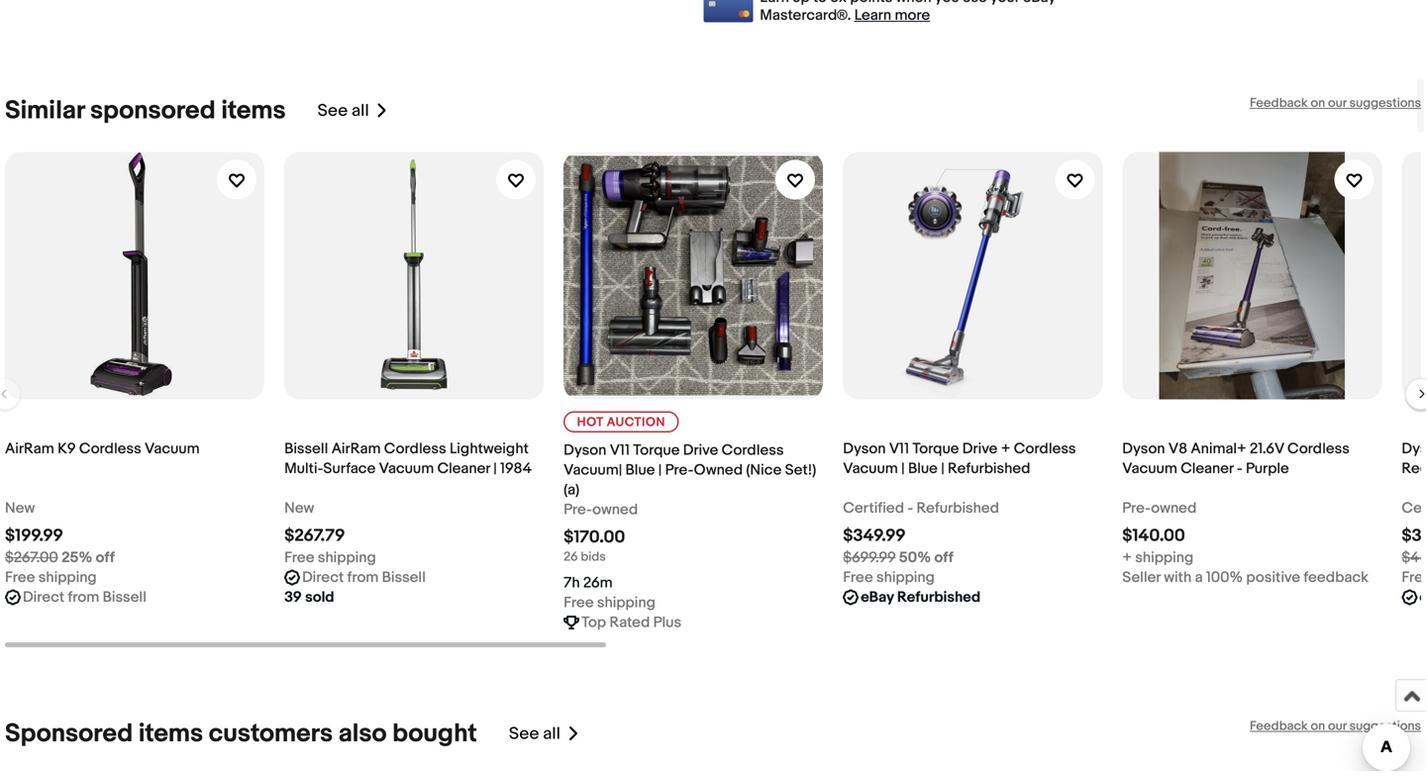 Task type: locate. For each thing, give the bounding box(es) containing it.
- inside dyson v8 animal+ 21.6v cordless vacuum cleaner - purple
[[1237, 460, 1243, 478]]

blue
[[908, 460, 938, 478], [626, 462, 655, 479]]

Top Rated Plus text field
[[582, 613, 682, 633]]

1 horizontal spatial free shipping text field
[[564, 593, 655, 613]]

new up $267.79
[[284, 500, 314, 518]]

0 horizontal spatial pre-owned text field
[[564, 500, 638, 520]]

1 vertical spatial see all
[[509, 724, 561, 745]]

items
[[221, 96, 286, 126], [138, 719, 203, 750]]

torque for dyson v11 torque drive + cordless vacuum | blue | refurbished
[[913, 440, 959, 458]]

drive
[[963, 440, 998, 458], [683, 442, 718, 460]]

1 our from the top
[[1328, 96, 1347, 111]]

1 horizontal spatial blue
[[908, 460, 938, 478]]

feedback
[[1304, 569, 1369, 587]]

1 horizontal spatial new
[[284, 500, 314, 518]]

v11 inside dyson v11 torque drive cordless vacuum| blue | pre-owned (nice set!) (a) pre-owned $170.00 26 bids 7h 26m free shipping
[[610, 442, 630, 460]]

1 new from the left
[[5, 500, 35, 518]]

1 vertical spatial feedback
[[1250, 719, 1308, 734]]

+
[[1001, 440, 1011, 458], [1122, 549, 1132, 567]]

1 vertical spatial bissell
[[382, 569, 426, 587]]

free shipping text field down $699.99
[[843, 568, 935, 588]]

0 vertical spatial see all
[[318, 101, 369, 121]]

2 feedback on our suggestions from the top
[[1250, 719, 1421, 734]]

0 horizontal spatial off
[[96, 549, 115, 567]]

0 horizontal spatial airram
[[5, 440, 54, 458]]

eBay Refurbished text field
[[861, 588, 981, 608]]

pre- up $140.00
[[1122, 500, 1151, 518]]

0 horizontal spatial see all link
[[318, 96, 389, 126]]

torque for dyson v11 torque drive cordless vacuum| blue | pre-owned (nice set!) (a) pre-owned $170.00 26 bids 7h 26m free shipping
[[633, 442, 680, 460]]

cer $37 $44 free
[[1402, 500, 1426, 587]]

see all for similar sponsored items
[[318, 101, 369, 121]]

0 horizontal spatial direct
[[23, 589, 65, 607]]

from down 25%
[[68, 589, 99, 607]]

on for sponsored items customers also bought
[[1311, 719, 1325, 734]]

shipping up with
[[1135, 549, 1194, 567]]

cleaner inside dyson v8 animal+ 21.6v cordless vacuum cleaner - purple
[[1181, 460, 1234, 478]]

free inside dyson v11 torque drive cordless vacuum| blue | pre-owned (nice set!) (a) pre-owned $170.00 26 bids 7h 26m free shipping
[[564, 594, 594, 612]]

0 horizontal spatial direct from bissell
[[23, 589, 146, 607]]

0 horizontal spatial see
[[318, 101, 348, 121]]

feedback on our suggestions
[[1250, 96, 1421, 111], [1250, 719, 1421, 734]]

- inside certified - refurbished $349.99 $699.99 50% off free shipping
[[908, 500, 913, 518]]

airram left k9 on the bottom of the page
[[5, 440, 54, 458]]

vacuum|
[[564, 462, 622, 479]]

1 horizontal spatial pre-
[[665, 462, 694, 479]]

all for similar sponsored items
[[352, 101, 369, 121]]

vacuum
[[145, 440, 200, 458], [379, 460, 434, 478], [843, 460, 898, 478], [1122, 460, 1178, 478]]

0 horizontal spatial owned
[[592, 501, 638, 519]]

shipping inside new $199.99 $267.00 25% off free shipping
[[38, 569, 97, 587]]

0 vertical spatial feedback
[[1250, 96, 1308, 111]]

ebay down $699.99
[[861, 589, 894, 607]]

bought
[[392, 719, 477, 750]]

v11 inside dyson v11 torque drive + cordless vacuum | blue | refurbished
[[889, 440, 909, 458]]

see for sponsored items customers also bought
[[509, 724, 539, 745]]

new inside new $199.99 $267.00 25% off free shipping
[[5, 500, 35, 518]]

off right 25%
[[96, 549, 115, 567]]

purple
[[1246, 460, 1289, 478]]

1 horizontal spatial -
[[1237, 460, 1243, 478]]

0 vertical spatial feedback on our suggestions link
[[1250, 96, 1421, 111]]

1 vertical spatial all
[[543, 724, 561, 745]]

2 vertical spatial refurbished
[[897, 589, 981, 607]]

drive inside dyson v11 torque drive + cordless vacuum | blue | refurbished
[[963, 440, 998, 458]]

airram inside bissell airram cordless lightweight multi-surface vacuum cleaner | 1984
[[332, 440, 381, 458]]

1 horizontal spatial pre-owned text field
[[1122, 499, 1197, 519]]

|
[[494, 460, 497, 478], [901, 460, 905, 478], [941, 460, 945, 478], [658, 462, 662, 479]]

1 vertical spatial -
[[908, 500, 913, 518]]

feedback on our suggestions link for similar sponsored items
[[1250, 96, 1421, 111]]

0 horizontal spatial torque
[[633, 442, 680, 460]]

1 horizontal spatial drive
[[963, 440, 998, 458]]

2 horizontal spatial bissell
[[382, 569, 426, 587]]

pre-owned text field for $170.00
[[564, 500, 638, 520]]

0 vertical spatial direct from bissell
[[302, 569, 426, 587]]

bissell for rightmost direct from bissell text box
[[382, 569, 426, 587]]

1 cleaner from the left
[[437, 460, 490, 478]]

earn up to 5x points when you use your ebay mastercard®.
[[760, 0, 1056, 24]]

all for sponsored items customers also bought
[[543, 724, 561, 745]]

from down free shipping text box
[[347, 569, 379, 587]]

free inside new $267.79 free shipping
[[284, 549, 314, 567]]

see all for sponsored items customers also bought
[[509, 724, 561, 745]]

torque
[[913, 440, 959, 458], [633, 442, 680, 460]]

0 horizontal spatial all
[[352, 101, 369, 121]]

1 horizontal spatial dyson
[[843, 440, 886, 458]]

see all
[[318, 101, 369, 121], [509, 724, 561, 745]]

5x
[[830, 0, 847, 6]]

airram k9 cordless vacuum
[[5, 440, 200, 458]]

0 vertical spatial from
[[347, 569, 379, 587]]

direct from bissell down 25%
[[23, 589, 146, 607]]

- left purple
[[1237, 460, 1243, 478]]

our
[[1328, 96, 1347, 111], [1328, 719, 1347, 734]]

+ shipping text field
[[1122, 548, 1194, 568]]

feedback on our suggestions link
[[1250, 96, 1421, 111], [1250, 719, 1421, 734]]

0 horizontal spatial ebay
[[861, 589, 894, 607]]

free shipping text field for 25%
[[5, 568, 97, 588]]

pre- down auction
[[665, 462, 694, 479]]

free down $699.99
[[843, 569, 873, 587]]

26
[[564, 550, 578, 565]]

1 vertical spatial see all link
[[509, 719, 580, 750]]

airram up surface at bottom
[[332, 440, 381, 458]]

plus
[[653, 614, 682, 632]]

ebay inside earn up to 5x points when you use your ebay mastercard®.
[[1023, 0, 1056, 6]]

positive
[[1246, 569, 1301, 587]]

shipping down previous price $699.99 50% off 'text box'
[[877, 569, 935, 587]]

off
[[96, 549, 115, 567], [934, 549, 954, 567]]

1 off from the left
[[96, 549, 115, 567]]

1 horizontal spatial direct
[[302, 569, 344, 587]]

pre-owned text field up $140.00
[[1122, 499, 1197, 519]]

0 vertical spatial suggestions
[[1350, 96, 1421, 111]]

1 feedback on our suggestions link from the top
[[1250, 96, 1421, 111]]

1 horizontal spatial see all
[[509, 724, 561, 745]]

Direct from Bissell text field
[[302, 568, 426, 588], [23, 588, 146, 608]]

dyson for $140.00
[[1122, 440, 1165, 458]]

1 vertical spatial on
[[1311, 719, 1325, 734]]

pre-owned text field up $170.00 text field
[[564, 500, 638, 520]]

1 vertical spatial from
[[68, 589, 99, 607]]

2 new from the left
[[284, 500, 314, 518]]

2 feedback from the top
[[1250, 719, 1308, 734]]

1 horizontal spatial direct from bissell text field
[[302, 568, 426, 588]]

ebay right your
[[1023, 0, 1056, 6]]

0 vertical spatial see all link
[[318, 96, 389, 126]]

ebay refurbished
[[861, 589, 981, 607]]

0 vertical spatial feedback on our suggestions
[[1250, 96, 1421, 111]]

None text field
[[1420, 588, 1426, 608]]

0 vertical spatial on
[[1311, 96, 1325, 111]]

1 horizontal spatial airram
[[332, 440, 381, 458]]

See all text field
[[318, 101, 369, 121], [509, 724, 561, 745]]

1 on from the top
[[1311, 96, 1325, 111]]

cordless inside dyson v8 animal+ 21.6v cordless vacuum cleaner - purple
[[1288, 440, 1350, 458]]

0 horizontal spatial dyson
[[564, 442, 607, 460]]

new up the $199.99
[[5, 500, 35, 518]]

Free shipping text field
[[284, 548, 376, 568]]

1 vertical spatial see
[[509, 724, 539, 745]]

1 horizontal spatial v11
[[889, 440, 909, 458]]

1 vertical spatial direct from bissell
[[23, 589, 146, 607]]

direct from bissell text field up sold
[[302, 568, 426, 588]]

refurbished up certified - refurbished text box
[[948, 460, 1031, 478]]

1 vertical spatial +
[[1122, 549, 1132, 567]]

Pre-owned text field
[[1122, 499, 1197, 519], [564, 500, 638, 520]]

1 horizontal spatial ebay
[[1023, 0, 1056, 6]]

0 vertical spatial all
[[352, 101, 369, 121]]

$170.00
[[564, 527, 625, 548]]

direct down $267.00
[[23, 589, 65, 607]]

1 horizontal spatial owned
[[1151, 500, 1197, 518]]

blue right vacuum|
[[626, 462, 655, 479]]

0 vertical spatial bissell
[[284, 440, 328, 458]]

bissell airram cordless lightweight multi-surface vacuum cleaner | 1984
[[284, 440, 532, 478]]

1 vertical spatial feedback on our suggestions link
[[1250, 719, 1421, 734]]

0 vertical spatial see
[[318, 101, 348, 121]]

hot auction
[[577, 415, 666, 430]]

0 vertical spatial refurbished
[[948, 460, 1031, 478]]

0 vertical spatial our
[[1328, 96, 1347, 111]]

1 horizontal spatial off
[[934, 549, 954, 567]]

ebay
[[1023, 0, 1056, 6], [861, 589, 894, 607]]

0 horizontal spatial v11
[[610, 442, 630, 460]]

new $199.99 $267.00 25% off free shipping
[[5, 500, 115, 587]]

free
[[284, 549, 314, 567], [5, 569, 35, 587], [843, 569, 873, 587], [1402, 569, 1426, 587], [564, 594, 594, 612]]

dyson v11 torque drive cordless vacuum| blue | pre-owned (nice set!) (a) pre-owned $170.00 26 bids 7h 26m free shipping
[[564, 442, 816, 612]]

shipping up rated
[[597, 594, 655, 612]]

refurbished
[[948, 460, 1031, 478], [917, 500, 999, 518], [897, 589, 981, 607]]

| inside dyson v11 torque drive cordless vacuum| blue | pre-owned (nice set!) (a) pre-owned $170.00 26 bids 7h 26m free shipping
[[658, 462, 662, 479]]

drive up owned
[[683, 442, 718, 460]]

1 vertical spatial suggestions
[[1350, 719, 1421, 734]]

direct from bissell down free shipping text box
[[302, 569, 426, 587]]

customers
[[209, 719, 333, 750]]

dyson up certified at the bottom of page
[[843, 440, 886, 458]]

sponsored items customers also bought
[[5, 719, 477, 750]]

0 horizontal spatial from
[[68, 589, 99, 607]]

see all link for sponsored items customers also bought
[[509, 719, 580, 750]]

0 horizontal spatial cleaner
[[437, 460, 490, 478]]

owned up $170.00 text field
[[592, 501, 638, 519]]

previous price $267.00 25% off text field
[[5, 548, 115, 568]]

vacuum inside bissell airram cordless lightweight multi-surface vacuum cleaner | 1984
[[379, 460, 434, 478]]

0 horizontal spatial bissell
[[103, 589, 146, 607]]

$267.79 text field
[[284, 526, 345, 547]]

0 horizontal spatial blue
[[626, 462, 655, 479]]

1 horizontal spatial see
[[509, 724, 539, 745]]

$199.99 text field
[[5, 526, 63, 547]]

1 vertical spatial feedback on our suggestions
[[1250, 719, 1421, 734]]

shipping
[[318, 549, 376, 567], [1135, 549, 1194, 567], [38, 569, 97, 587], [877, 569, 935, 587], [597, 594, 655, 612]]

seller
[[1122, 569, 1161, 587]]

torque inside dyson v11 torque drive cordless vacuum| blue | pre-owned (nice set!) (a) pre-owned $170.00 26 bids 7h 26m free shipping
[[633, 442, 680, 460]]

1 vertical spatial refurbished
[[917, 500, 999, 518]]

2 horizontal spatial dyson
[[1122, 440, 1165, 458]]

0 horizontal spatial see all text field
[[318, 101, 369, 121]]

drive for dyson v11 torque drive cordless vacuum| blue | pre-owned (nice set!) (a) pre-owned $170.00 26 bids 7h 26m free shipping
[[683, 442, 718, 460]]

direct from bissell text field down 25%
[[23, 588, 146, 608]]

1 horizontal spatial see all text field
[[509, 724, 561, 745]]

0 horizontal spatial items
[[138, 719, 203, 750]]

hot
[[577, 415, 603, 430]]

cleaner down lightweight
[[437, 460, 490, 478]]

2 our from the top
[[1328, 719, 1347, 734]]

certified
[[843, 500, 904, 518]]

Cer text field
[[1402, 499, 1426, 519]]

Free shipping text field
[[5, 568, 97, 588], [843, 568, 935, 588], [564, 593, 655, 613]]

39 sold text field
[[284, 588, 334, 608]]

dyson inside dyson v8 animal+ 21.6v cordless vacuum cleaner - purple
[[1122, 440, 1165, 458]]

suggestions for sponsored items customers also bought
[[1350, 719, 1421, 734]]

direct up sold
[[302, 569, 344, 587]]

1 vertical spatial our
[[1328, 719, 1347, 734]]

torque down auction
[[633, 442, 680, 460]]

0 vertical spatial -
[[1237, 460, 1243, 478]]

ebay mastercard image
[[704, 0, 753, 22]]

Certified - Refurbished text field
[[843, 499, 999, 519]]

0 vertical spatial +
[[1001, 440, 1011, 458]]

multi-
[[284, 460, 323, 478]]

dyson
[[843, 440, 886, 458], [1122, 440, 1165, 458], [564, 442, 607, 460]]

refurbished down the "50%"
[[897, 589, 981, 607]]

0 horizontal spatial -
[[908, 500, 913, 518]]

2 suggestions from the top
[[1350, 719, 1421, 734]]

$37 text field
[[1402, 526, 1426, 547]]

v11 down hot auction
[[610, 442, 630, 460]]

on
[[1311, 96, 1325, 111], [1311, 719, 1325, 734]]

v11 up certified - refurbished text box
[[889, 440, 909, 458]]

0 horizontal spatial drive
[[683, 442, 718, 460]]

1 horizontal spatial cleaner
[[1181, 460, 1234, 478]]

mastercard®.
[[760, 6, 851, 24]]

direct
[[302, 569, 344, 587], [23, 589, 65, 607]]

blue up certified - refurbished text box
[[908, 460, 938, 478]]

2 vertical spatial bissell
[[103, 589, 146, 607]]

0 horizontal spatial +
[[1001, 440, 1011, 458]]

1 suggestions from the top
[[1350, 96, 1421, 111]]

cleaner down animal+
[[1181, 460, 1234, 478]]

bissell inside bissell airram cordless lightweight multi-surface vacuum cleaner | 1984
[[284, 440, 328, 458]]

bissell
[[284, 440, 328, 458], [382, 569, 426, 587], [103, 589, 146, 607]]

0 horizontal spatial new
[[5, 500, 35, 518]]

all
[[352, 101, 369, 121], [543, 724, 561, 745]]

shipping down $267.79 text box
[[318, 549, 376, 567]]

pre- down (a)
[[564, 501, 592, 519]]

0 horizontal spatial free shipping text field
[[5, 568, 97, 588]]

free down 7h
[[564, 594, 594, 612]]

7h 26m text field
[[564, 574, 613, 593]]

shipping inside dyson v11 torque drive cordless vacuum| blue | pre-owned (nice set!) (a) pre-owned $170.00 26 bids 7h 26m free shipping
[[597, 594, 655, 612]]

1 vertical spatial ebay
[[861, 589, 894, 607]]

1 horizontal spatial bissell
[[284, 440, 328, 458]]

0 vertical spatial ebay
[[1023, 0, 1056, 6]]

1 horizontal spatial torque
[[913, 440, 959, 458]]

$349.99 text field
[[843, 526, 906, 547]]

1 horizontal spatial all
[[543, 724, 561, 745]]

free down $267.00
[[5, 569, 35, 587]]

0 vertical spatial see all text field
[[318, 101, 369, 121]]

shipping inside certified - refurbished $349.99 $699.99 50% off free shipping
[[877, 569, 935, 587]]

shipping inside pre-owned $140.00 + shipping seller with a 100% positive feedback
[[1135, 549, 1194, 567]]

free shipping text field down 26m
[[564, 593, 655, 613]]

1 vertical spatial items
[[138, 719, 203, 750]]

2 feedback on our suggestions link from the top
[[1250, 719, 1421, 734]]

1 feedback from the top
[[1250, 96, 1308, 111]]

owned inside pre-owned $140.00 + shipping seller with a 100% positive feedback
[[1151, 500, 1197, 518]]

owned up $140.00
[[1151, 500, 1197, 518]]

use
[[963, 0, 987, 6]]

1 feedback on our suggestions from the top
[[1250, 96, 1421, 111]]

2 on from the top
[[1311, 719, 1325, 734]]

off inside new $199.99 $267.00 25% off free shipping
[[96, 549, 115, 567]]

a
[[1195, 569, 1203, 587]]

feedback on our suggestions for similar sponsored items
[[1250, 96, 1421, 111]]

0 horizontal spatial see all
[[318, 101, 369, 121]]

new
[[5, 500, 35, 518], [284, 500, 314, 518]]

0 vertical spatial items
[[221, 96, 286, 126]]

feedback
[[1250, 96, 1308, 111], [1250, 719, 1308, 734]]

torque up certified - refurbished text box
[[913, 440, 959, 458]]

drive up certified - refurbished text box
[[963, 440, 998, 458]]

suggestions
[[1350, 96, 1421, 111], [1350, 719, 1421, 734]]

refurbished down dyson v11 torque drive + cordless vacuum | blue | refurbished
[[917, 500, 999, 518]]

2 airram from the left
[[332, 440, 381, 458]]

25%
[[62, 549, 92, 567]]

k9
[[58, 440, 76, 458]]

1 horizontal spatial +
[[1122, 549, 1132, 567]]

dyson v11 torque drive + cordless vacuum | blue | refurbished
[[843, 440, 1076, 478]]

2 off from the left
[[934, 549, 954, 567]]

2 horizontal spatial free shipping text field
[[843, 568, 935, 588]]

points
[[850, 0, 893, 6]]

from
[[347, 569, 379, 587], [68, 589, 99, 607]]

free shipping text field down $267.00
[[5, 568, 97, 588]]

new inside new $267.79 free shipping
[[284, 500, 314, 518]]

2 cleaner from the left
[[1181, 460, 1234, 478]]

shipping down previous price $267.00 25% off text box
[[38, 569, 97, 587]]

0 vertical spatial direct
[[302, 569, 344, 587]]

off right the "50%"
[[934, 549, 954, 567]]

1 horizontal spatial see all link
[[509, 719, 580, 750]]

1 vertical spatial see all text field
[[509, 724, 561, 745]]

see
[[318, 101, 348, 121], [509, 724, 539, 745]]

set!)
[[785, 462, 816, 479]]

free down $267.79
[[284, 549, 314, 567]]

owned
[[694, 462, 743, 479]]

airram
[[5, 440, 54, 458], [332, 440, 381, 458]]

1 vertical spatial direct
[[23, 589, 65, 607]]

dyson inside dyson v11 torque drive + cordless vacuum | blue | refurbished
[[843, 440, 886, 458]]

pre-
[[665, 462, 694, 479], [1122, 500, 1151, 518], [564, 501, 592, 519]]

$140.00 text field
[[1122, 526, 1185, 547]]

dyson inside dyson v11 torque drive cordless vacuum| blue | pre-owned (nice set!) (a) pre-owned $170.00 26 bids 7h 26m free shipping
[[564, 442, 607, 460]]

when
[[896, 0, 932, 6]]

-
[[1237, 460, 1243, 478], [908, 500, 913, 518]]

cordless
[[79, 440, 141, 458], [384, 440, 446, 458], [1014, 440, 1076, 458], [1288, 440, 1350, 458], [722, 442, 784, 460]]

dyson left v8
[[1122, 440, 1165, 458]]

owned
[[1151, 500, 1197, 518], [592, 501, 638, 519]]

+ inside dyson v11 torque drive + cordless vacuum | blue | refurbished
[[1001, 440, 1011, 458]]

similar sponsored items
[[5, 96, 286, 126]]

drive inside dyson v11 torque drive cordless vacuum| blue | pre-owned (nice set!) (a) pre-owned $170.00 26 bids 7h 26m free shipping
[[683, 442, 718, 460]]

2 horizontal spatial pre-
[[1122, 500, 1151, 518]]

torque inside dyson v11 torque drive + cordless vacuum | blue | refurbished
[[913, 440, 959, 458]]

- right certified at the bottom of page
[[908, 500, 913, 518]]

dyson up vacuum|
[[564, 442, 607, 460]]



Task type: describe. For each thing, give the bounding box(es) containing it.
new $267.79 free shipping
[[284, 500, 376, 567]]

up
[[793, 0, 810, 6]]

$699.99
[[843, 549, 896, 567]]

top
[[582, 614, 606, 632]]

more
[[895, 6, 930, 24]]

$44
[[1402, 549, 1426, 567]]

pre- inside pre-owned $140.00 + shipping seller with a 100% positive feedback
[[1122, 500, 1151, 518]]

Free text field
[[1402, 568, 1426, 588]]

you
[[935, 0, 959, 6]]

$267.79
[[284, 526, 345, 547]]

cleaner inside bissell airram cordless lightweight multi-surface vacuum cleaner | 1984
[[437, 460, 490, 478]]

learn more
[[854, 6, 930, 24]]

cordless inside dyson v11 torque drive + cordless vacuum | blue | refurbished
[[1014, 440, 1076, 458]]

previous price $699.99 50% off text field
[[843, 548, 954, 568]]

suggestions for similar sponsored items
[[1350, 96, 1421, 111]]

surface
[[323, 460, 376, 478]]

$37
[[1402, 526, 1426, 547]]

$170.00 text field
[[564, 527, 625, 548]]

sponsored
[[90, 96, 216, 126]]

ebay inside text box
[[861, 589, 894, 607]]

bissell for the leftmost direct from bissell text box
[[103, 589, 146, 607]]

dyson v8 animal+ 21.6v cordless vacuum cleaner - purple
[[1122, 440, 1350, 478]]

animal+
[[1191, 440, 1247, 458]]

39 sold
[[284, 589, 334, 607]]

pre-owned text field for $140.00
[[1122, 499, 1197, 519]]

Seller with a 100% positive feedback text field
[[1122, 568, 1369, 588]]

cer
[[1402, 500, 1426, 518]]

on for similar sponsored items
[[1311, 96, 1325, 111]]

free inside certified - refurbished $349.99 $699.99 50% off free shipping
[[843, 569, 873, 587]]

26 bids text field
[[564, 550, 606, 565]]

see for similar sponsored items
[[318, 101, 348, 121]]

vacuum inside dyson v8 animal+ 21.6v cordless vacuum cleaner - purple
[[1122, 460, 1178, 478]]

0 horizontal spatial direct from bissell text field
[[23, 588, 146, 608]]

new for $199.99
[[5, 500, 35, 518]]

New text field
[[5, 499, 35, 519]]

21.6v
[[1250, 440, 1284, 458]]

rated
[[610, 614, 650, 632]]

auction
[[607, 415, 666, 430]]

cordless inside bissell airram cordless lightweight multi-surface vacuum cleaner | 1984
[[384, 440, 446, 458]]

v8
[[1169, 440, 1188, 458]]

feedback on our suggestions link for sponsored items customers also bought
[[1250, 719, 1421, 734]]

7h
[[564, 574, 580, 592]]

1 horizontal spatial from
[[347, 569, 379, 587]]

free shipping text field for $349.99
[[843, 568, 935, 588]]

top rated plus
[[582, 614, 682, 632]]

$199.99
[[5, 526, 63, 547]]

owned inside dyson v11 torque drive cordless vacuum| blue | pre-owned (nice set!) (a) pre-owned $170.00 26 bids 7h 26m free shipping
[[592, 501, 638, 519]]

to
[[813, 0, 827, 6]]

learn more link
[[854, 6, 930, 24]]

1 horizontal spatial items
[[221, 96, 286, 126]]

drive for dyson v11 torque drive + cordless vacuum | blue | refurbished
[[963, 440, 998, 458]]

pre-owned $140.00 + shipping seller with a 100% positive feedback
[[1122, 500, 1369, 587]]

feedback for similar sponsored items
[[1250, 96, 1308, 111]]

free inside new $199.99 $267.00 25% off free shipping
[[5, 569, 35, 587]]

$349.99
[[843, 526, 906, 547]]

$140.00
[[1122, 526, 1185, 547]]

refurbished inside text box
[[897, 589, 981, 607]]

v11 for dyson v11 torque drive cordless vacuum| blue | pre-owned (nice set!) (a) pre-owned $170.00 26 bids 7h 26m free shipping
[[610, 442, 630, 460]]

bids
[[581, 550, 606, 565]]

refurbished inside dyson v11 torque drive + cordless vacuum | blue | refurbished
[[948, 460, 1031, 478]]

39
[[284, 589, 302, 607]]

see all link for similar sponsored items
[[318, 96, 389, 126]]

certified - refurbished $349.99 $699.99 50% off free shipping
[[843, 500, 999, 587]]

feedback for sponsored items customers also bought
[[1250, 719, 1308, 734]]

with
[[1164, 569, 1192, 587]]

off inside certified - refurbished $349.99 $699.99 50% off free shipping
[[934, 549, 954, 567]]

New text field
[[284, 499, 314, 519]]

100%
[[1206, 569, 1243, 587]]

feedback on our suggestions for sponsored items customers also bought
[[1250, 719, 1421, 734]]

blue inside dyson v11 torque drive + cordless vacuum | blue | refurbished
[[908, 460, 938, 478]]

(a)
[[564, 481, 580, 499]]

26m
[[583, 574, 613, 592]]

1984
[[500, 460, 532, 478]]

cordless inside dyson v11 torque drive cordless vacuum| blue | pre-owned (nice set!) (a) pre-owned $170.00 26 bids 7h 26m free shipping
[[722, 442, 784, 460]]

+ inside pre-owned $140.00 + shipping seller with a 100% positive feedback
[[1122, 549, 1132, 567]]

blue inside dyson v11 torque drive cordless vacuum| blue | pre-owned (nice set!) (a) pre-owned $170.00 26 bids 7h 26m free shipping
[[626, 462, 655, 479]]

0 horizontal spatial pre-
[[564, 501, 592, 519]]

(nice
[[746, 462, 782, 479]]

lightweight
[[450, 440, 529, 458]]

previous price $449.99 17% off text field
[[1402, 548, 1426, 568]]

dys
[[1402, 440, 1426, 478]]

1 horizontal spatial direct from bissell
[[302, 569, 426, 587]]

vacuum inside dyson v11 torque drive + cordless vacuum | blue | refurbished
[[843, 460, 898, 478]]

refurbished inside certified - refurbished $349.99 $699.99 50% off free shipping
[[917, 500, 999, 518]]

sponsored
[[5, 719, 133, 750]]

new for $267.79
[[284, 500, 314, 518]]

earn
[[760, 0, 789, 6]]

shipping inside new $267.79 free shipping
[[318, 549, 376, 567]]

v11 for dyson v11 torque drive + cordless vacuum | blue | refurbished
[[889, 440, 909, 458]]

dyson for $349.99
[[843, 440, 886, 458]]

your
[[990, 0, 1020, 6]]

1 airram from the left
[[5, 440, 54, 458]]

see all text field for similar sponsored items
[[318, 101, 369, 121]]

sold
[[305, 589, 334, 607]]

similar
[[5, 96, 85, 126]]

free down $44 text field
[[1402, 569, 1426, 587]]

see all text field for sponsored items customers also bought
[[509, 724, 561, 745]]

our for sponsored items customers also bought
[[1328, 719, 1347, 734]]

50%
[[899, 549, 931, 567]]

| inside bissell airram cordless lightweight multi-surface vacuum cleaner | 1984
[[494, 460, 497, 478]]

$267.00
[[5, 549, 58, 567]]

learn
[[854, 6, 892, 24]]

also
[[339, 719, 387, 750]]

our for similar sponsored items
[[1328, 96, 1347, 111]]



Task type: vqa. For each thing, say whether or not it's contained in the screenshot.
topmost Authorized
no



